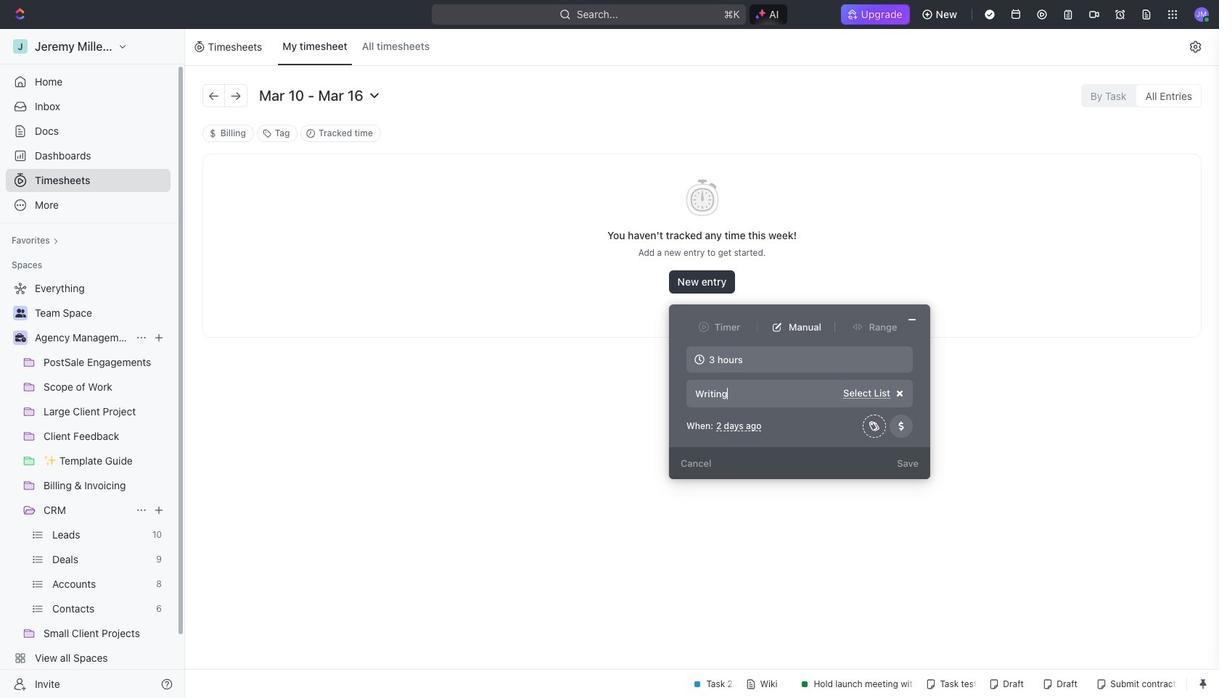 Task type: locate. For each thing, give the bounding box(es) containing it.
Enter a new task name... text field
[[694, 388, 840, 401]]

Enter time e.g. 3 hours 20 mins text field
[[686, 347, 913, 373]]

business time image
[[15, 334, 26, 343]]

tree
[[6, 277, 171, 695]]



Task type: vqa. For each thing, say whether or not it's contained in the screenshot.
tree in the Sidebar navigation
yes



Task type: describe. For each thing, give the bounding box(es) containing it.
sidebar navigation
[[0, 29, 185, 699]]

tree inside sidebar navigation
[[6, 277, 171, 695]]



